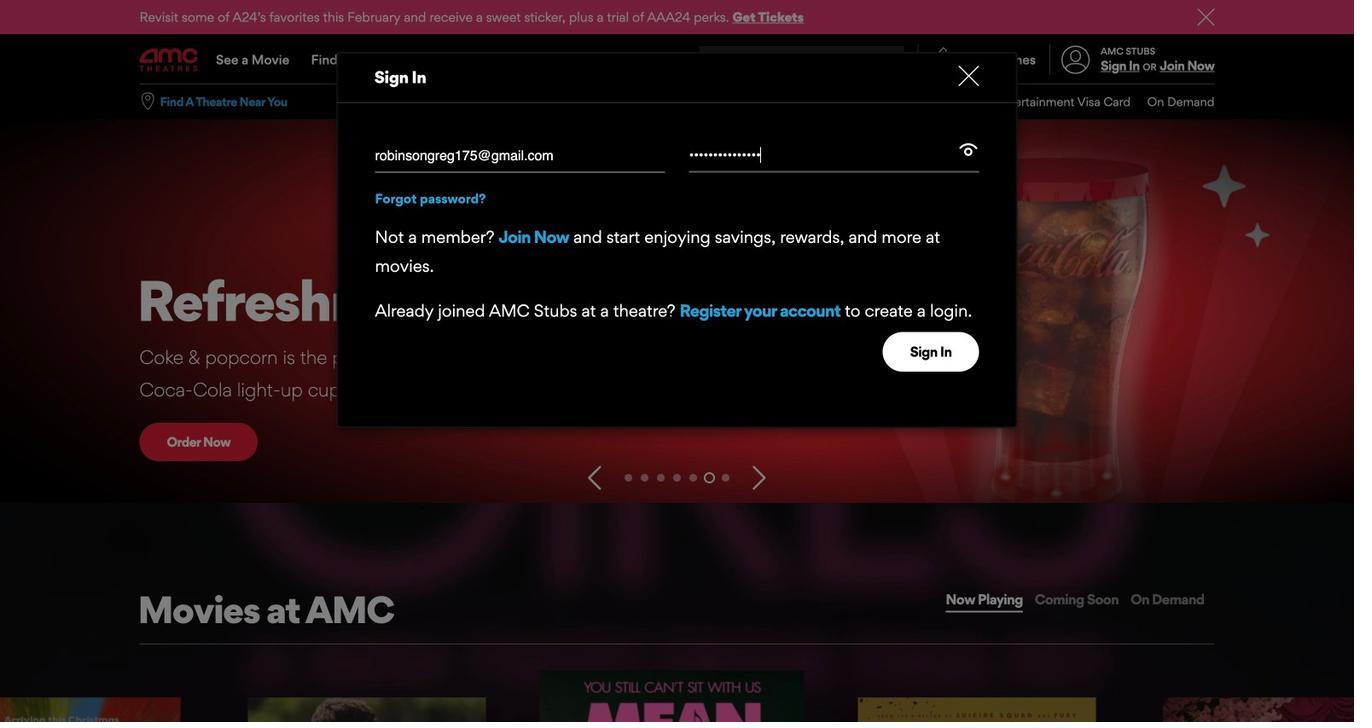 Task type: describe. For each thing, give the bounding box(es) containing it.
sign in or join amc stubs element
[[1050, 36, 1215, 84]]

close image
[[959, 66, 979, 86]]

5 menu item from the left
[[947, 84, 1131, 119]]

6 menu item from the left
[[1131, 84, 1215, 119]]

3 menu item from the left
[[825, 84, 876, 119]]

movie poster for the beekeeper image
[[858, 698, 1096, 723]]

1 vertical spatial menu
[[664, 84, 1215, 119]]

close element
[[959, 66, 979, 86]]

coke glow up cup image
[[0, 119, 1354, 503]]

movie poster for migration image
[[0, 698, 181, 723]]

Password password field
[[689, 139, 958, 171]]



Task type: vqa. For each thing, say whether or not it's contained in the screenshot.
actor
no



Task type: locate. For each thing, give the bounding box(es) containing it.
2 menu item from the left
[[752, 84, 825, 119]]

user profile image
[[1052, 46, 1100, 74]]

movie poster for wonka image
[[1163, 698, 1354, 723]]

menu
[[140, 36, 1215, 84], [664, 84, 1215, 119]]

0 vertical spatial menu
[[140, 36, 1215, 84]]

1 menu item from the left
[[664, 84, 752, 119]]

Email email field
[[375, 139, 665, 173]]

submit search icon image
[[884, 53, 897, 67]]

menu item
[[664, 84, 752, 119], [752, 84, 825, 119], [825, 84, 876, 119], [876, 84, 947, 119], [947, 84, 1131, 119], [1131, 84, 1215, 119]]

movie poster for anyone but you image
[[248, 698, 486, 723]]

movie poster for mean girls image
[[540, 671, 804, 723]]

4 menu item from the left
[[876, 84, 947, 119]]

amc logo image
[[140, 48, 199, 71], [140, 48, 199, 71]]

showtimes image
[[919, 44, 969, 75]]



